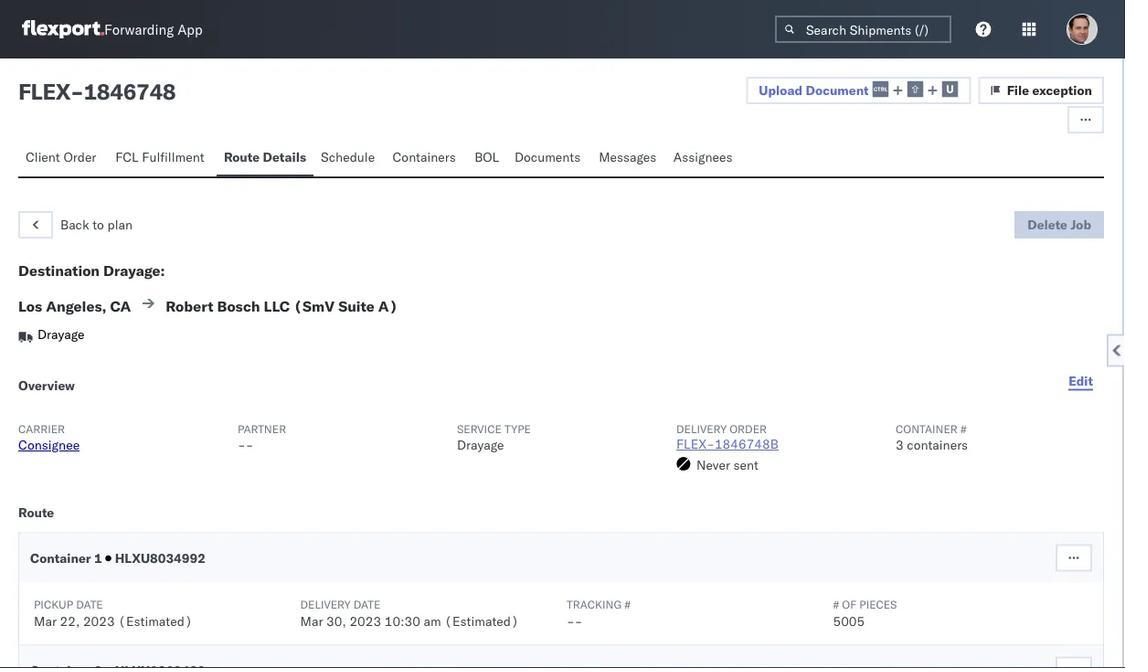 Task type: describe. For each thing, give the bounding box(es) containing it.
bol button
[[467, 141, 507, 176]]

pickup date mar 22, 2023 (estimated)
[[34, 598, 192, 629]]

client order
[[26, 149, 96, 165]]

upload
[[759, 82, 803, 98]]

llc
[[264, 297, 290, 315]]

delivery order
[[676, 422, 767, 436]]

# inside # of pieces 5005
[[833, 598, 839, 611]]

22,
[[60, 613, 80, 629]]

flexport. image
[[22, 20, 104, 38]]

overview
[[18, 377, 75, 393]]

schedule
[[321, 149, 375, 165]]

flex
[[18, 78, 70, 105]]

schedule button
[[314, 141, 385, 176]]

edit button
[[1058, 363, 1104, 399]]

partner --
[[238, 422, 286, 453]]

type
[[505, 422, 531, 436]]

0 horizontal spatial drayage
[[37, 326, 84, 342]]

flex-
[[676, 436, 715, 452]]

back
[[60, 217, 89, 233]]

Search Shipments (/) text field
[[775, 16, 952, 43]]

drayage inside service type drayage
[[457, 437, 504, 453]]

upload document button
[[746, 77, 971, 104]]

documents
[[514, 149, 581, 165]]

order
[[730, 422, 767, 436]]

to
[[93, 217, 104, 233]]

2023 for (estimated)
[[83, 613, 115, 629]]

fulfillment
[[142, 149, 204, 165]]

exception
[[1032, 82, 1092, 98]]

forwarding
[[104, 21, 174, 38]]

consignee
[[18, 437, 80, 453]]

bol
[[475, 149, 499, 165]]

los angeles, ca
[[18, 297, 131, 315]]

fcl fulfillment button
[[108, 141, 217, 176]]

fcl
[[115, 149, 139, 165]]

# for 3 containers
[[961, 422, 967, 436]]

robert
[[166, 297, 214, 315]]

container # 3 containers
[[896, 422, 968, 453]]

date for 30,
[[353, 598, 381, 611]]

container for container # 3 containers
[[896, 422, 958, 436]]

angeles,
[[46, 297, 107, 315]]

suite
[[338, 297, 375, 315]]

messages button
[[592, 141, 666, 176]]

30,
[[326, 613, 346, 629]]

carrier
[[18, 422, 65, 436]]

plan
[[107, 217, 133, 233]]

destination
[[18, 261, 100, 280]]

documents button
[[507, 141, 592, 176]]

messages
[[599, 149, 656, 165]]

assignees
[[674, 149, 733, 165]]

service
[[457, 422, 502, 436]]

forwarding app link
[[22, 20, 203, 38]]

back to plan
[[60, 217, 133, 233]]

bosch
[[217, 297, 260, 315]]

containers
[[907, 437, 968, 453]]

carrier consignee
[[18, 422, 80, 453]]

# of pieces 5005
[[833, 598, 897, 629]]

# for --
[[625, 598, 631, 611]]

hlxu8034992
[[112, 550, 205, 566]]

los
[[18, 297, 42, 315]]

upload document
[[759, 82, 869, 98]]

(estimated) inside pickup date mar 22, 2023 (estimated)
[[118, 613, 192, 629]]

1846748
[[84, 78, 176, 105]]

consignee link
[[18, 437, 80, 453]]

flex-1846748b button
[[676, 436, 779, 452]]



Task type: vqa. For each thing, say whether or not it's contained in the screenshot.


Task type: locate. For each thing, give the bounding box(es) containing it.
order
[[63, 149, 96, 165]]

tracking
[[567, 598, 622, 611]]

containers
[[393, 149, 456, 165]]

1 horizontal spatial mar
[[300, 613, 323, 629]]

1 2023 from the left
[[83, 613, 115, 629]]

0 vertical spatial route
[[224, 149, 260, 165]]

destination drayage:
[[18, 261, 165, 280]]

1 horizontal spatial route
[[224, 149, 260, 165]]

0 horizontal spatial #
[[625, 598, 631, 611]]

0 vertical spatial drayage
[[37, 326, 84, 342]]

mar inside delivery date mar 30, 2023 10:30 am (estimated)
[[300, 613, 323, 629]]

container
[[896, 422, 958, 436], [30, 550, 91, 566]]

2023 for 10:30
[[350, 613, 381, 629]]

route for route details
[[224, 149, 260, 165]]

(estimated) right am
[[445, 613, 519, 629]]

delivery date mar 30, 2023 10:30 am (estimated)
[[300, 598, 519, 629]]

date inside pickup date mar 22, 2023 (estimated)
[[76, 598, 103, 611]]

1 horizontal spatial date
[[353, 598, 381, 611]]

1 horizontal spatial #
[[833, 598, 839, 611]]

0 horizontal spatial 2023
[[83, 613, 115, 629]]

10:30
[[385, 613, 420, 629]]

2 horizontal spatial #
[[961, 422, 967, 436]]

# inside tracking # --
[[625, 598, 631, 611]]

1 horizontal spatial drayage
[[457, 437, 504, 453]]

1 mar from the left
[[34, 613, 57, 629]]

a)
[[378, 297, 398, 315]]

5005
[[833, 613, 865, 629]]

forwarding app
[[104, 21, 203, 38]]

of
[[842, 598, 857, 611]]

1 vertical spatial route
[[18, 504, 54, 520]]

route for route
[[18, 504, 54, 520]]

# right tracking
[[625, 598, 631, 611]]

delivery inside delivery date mar 30, 2023 10:30 am (estimated)
[[300, 598, 351, 611]]

route left details
[[224, 149, 260, 165]]

drayage
[[37, 326, 84, 342], [457, 437, 504, 453]]

service type drayage
[[457, 422, 531, 453]]

container up containers
[[896, 422, 958, 436]]

-
[[70, 78, 84, 105], [238, 437, 246, 453], [246, 437, 254, 453], [567, 613, 575, 629], [575, 613, 583, 629]]

0 vertical spatial container
[[896, 422, 958, 436]]

1 vertical spatial delivery
[[300, 598, 351, 611]]

2 (estimated) from the left
[[445, 613, 519, 629]]

file
[[1007, 82, 1029, 98]]

details
[[263, 149, 306, 165]]

delivery up 30,
[[300, 598, 351, 611]]

container inside container # 3 containers
[[896, 422, 958, 436]]

2023
[[83, 613, 115, 629], [350, 613, 381, 629]]

edit
[[1069, 372, 1093, 388]]

container for container 1
[[30, 550, 91, 566]]

mar left 30,
[[300, 613, 323, 629]]

1 (estimated) from the left
[[118, 613, 192, 629]]

containers button
[[385, 141, 467, 176]]

0 horizontal spatial route
[[18, 504, 54, 520]]

2023 inside pickup date mar 22, 2023 (estimated)
[[83, 613, 115, 629]]

2023 right the 22,
[[83, 613, 115, 629]]

sent
[[734, 457, 759, 473]]

2 mar from the left
[[300, 613, 323, 629]]

route
[[224, 149, 260, 165], [18, 504, 54, 520]]

# up containers
[[961, 422, 967, 436]]

1 horizontal spatial delivery
[[676, 422, 727, 436]]

client
[[26, 149, 60, 165]]

0 vertical spatial delivery
[[676, 422, 727, 436]]

route inside "button"
[[224, 149, 260, 165]]

drayage:
[[103, 261, 165, 280]]

0 horizontal spatial date
[[76, 598, 103, 611]]

0 horizontal spatial (estimated)
[[118, 613, 192, 629]]

app
[[177, 21, 203, 38]]

# inside container # 3 containers
[[961, 422, 967, 436]]

flex-1846748b
[[676, 436, 779, 452]]

fcl fulfillment
[[115, 149, 204, 165]]

1 date from the left
[[76, 598, 103, 611]]

never
[[696, 457, 730, 473]]

drayage down service
[[457, 437, 504, 453]]

1 vertical spatial drayage
[[457, 437, 504, 453]]

(estimated)
[[118, 613, 192, 629], [445, 613, 519, 629]]

flex - 1846748
[[18, 78, 176, 105]]

1 horizontal spatial container
[[896, 422, 958, 436]]

delivery for delivery date mar 30, 2023 10:30 am (estimated)
[[300, 598, 351, 611]]

am
[[424, 613, 441, 629]]

container 1
[[30, 550, 105, 566]]

mar inside pickup date mar 22, 2023 (estimated)
[[34, 613, 57, 629]]

route up the container 1
[[18, 504, 54, 520]]

drayage down los angeles, ca
[[37, 326, 84, 342]]

(estimated) inside delivery date mar 30, 2023 10:30 am (estimated)
[[445, 613, 519, 629]]

date for 22,
[[76, 598, 103, 611]]

0 horizontal spatial delivery
[[300, 598, 351, 611]]

# left of
[[833, 598, 839, 611]]

(smv
[[294, 297, 335, 315]]

2023 inside delivery date mar 30, 2023 10:30 am (estimated)
[[350, 613, 381, 629]]

tracking # --
[[567, 598, 631, 629]]

mar down pickup
[[34, 613, 57, 629]]

3
[[896, 437, 904, 453]]

2023 right 30,
[[350, 613, 381, 629]]

1 vertical spatial container
[[30, 550, 91, 566]]

document
[[806, 82, 869, 98]]

pieces
[[859, 598, 897, 611]]

date
[[76, 598, 103, 611], [353, 598, 381, 611]]

2 2023 from the left
[[350, 613, 381, 629]]

delivery
[[676, 422, 727, 436], [300, 598, 351, 611]]

route details
[[224, 149, 306, 165]]

client order button
[[18, 141, 108, 176]]

route details button
[[217, 141, 314, 176]]

delivery for delivery order
[[676, 422, 727, 436]]

1 horizontal spatial (estimated)
[[445, 613, 519, 629]]

2 date from the left
[[353, 598, 381, 611]]

ca
[[110, 297, 131, 315]]

robert bosch llc (smv suite a)
[[166, 297, 398, 315]]

partner
[[238, 422, 286, 436]]

file exception button
[[979, 77, 1104, 104], [979, 77, 1104, 104]]

mar for mar 30, 2023 10:30 am (estimated)
[[300, 613, 323, 629]]

delivery up flex-
[[676, 422, 727, 436]]

never sent
[[696, 457, 759, 473]]

0 horizontal spatial container
[[30, 550, 91, 566]]

mar for mar 22, 2023 (estimated)
[[34, 613, 57, 629]]

#
[[961, 422, 967, 436], [625, 598, 631, 611], [833, 598, 839, 611]]

(estimated) down 'hlxu8034992'
[[118, 613, 192, 629]]

assignees button
[[666, 141, 743, 176]]

1 horizontal spatial 2023
[[350, 613, 381, 629]]

pickup
[[34, 598, 73, 611]]

container left 1
[[30, 550, 91, 566]]

1846748b
[[715, 436, 779, 452]]

0 horizontal spatial mar
[[34, 613, 57, 629]]

1
[[94, 550, 102, 566]]

file exception
[[1007, 82, 1092, 98]]

date inside delivery date mar 30, 2023 10:30 am (estimated)
[[353, 598, 381, 611]]



